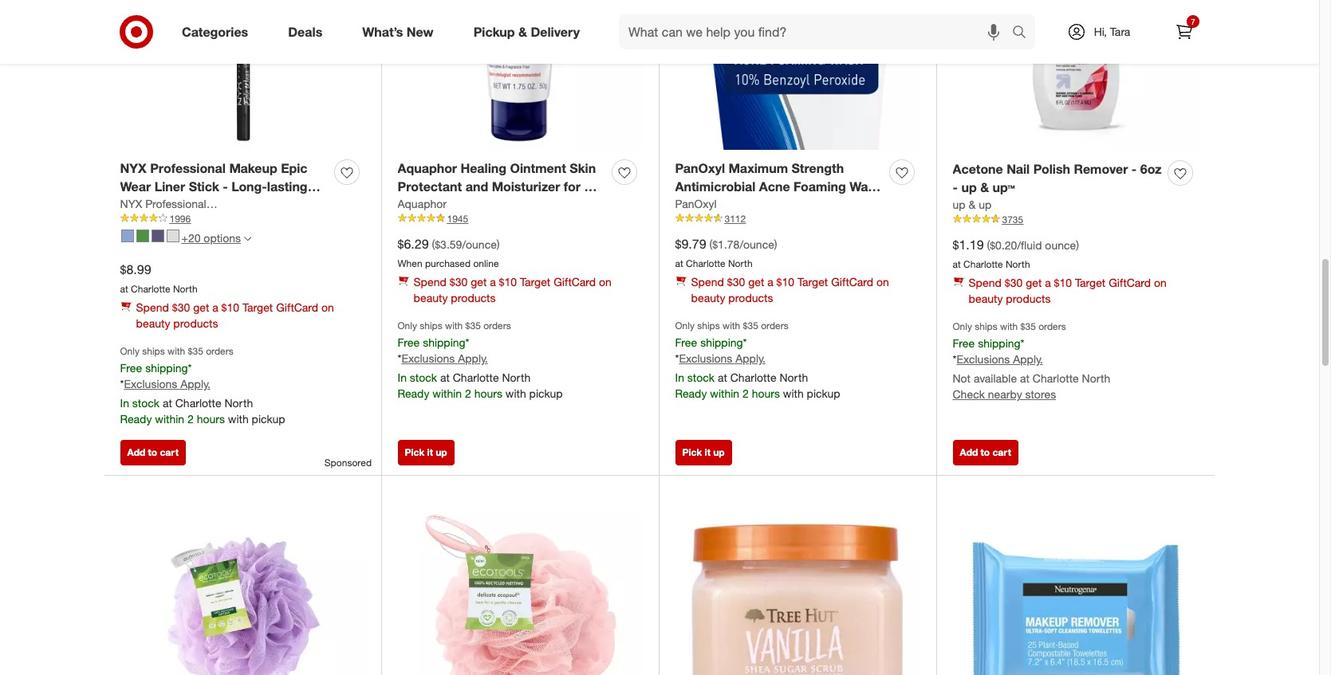 Task type: describe. For each thing, give the bounding box(es) containing it.
- right stick
[[223, 179, 228, 195]]

stores
[[1026, 388, 1057, 402]]

exclusions apply. link for $1.19
[[957, 353, 1044, 367]]

& for delivery
[[519, 24, 527, 40]]

unscented
[[508, 197, 574, 213]]

spend $30 get a $10 target giftcard on beauty products for $1.19
[[969, 276, 1167, 306]]

1 horizontal spatial and
[[466, 179, 489, 195]]

a for $1.19
[[1046, 276, 1052, 290]]

spend for $6.29
[[414, 276, 447, 289]]

hours for $6.29
[[475, 387, 503, 401]]

orders for $6.29
[[484, 320, 511, 332]]

3735 link
[[953, 213, 1200, 227]]

$35 for $9.79
[[743, 320, 759, 332]]

categories
[[182, 24, 248, 40]]

$3.59
[[435, 238, 462, 251]]

$0.20
[[991, 238, 1018, 252]]

7 link
[[1167, 14, 1203, 49]]

long-
[[232, 179, 267, 195]]

add for $1.19
[[960, 447, 979, 459]]

get for $9.79
[[749, 276, 765, 289]]

within for $6.29
[[433, 387, 462, 401]]

ships for $6.29
[[420, 320, 443, 332]]

pick it up for $6.29
[[405, 447, 447, 459]]

ships for $9.79
[[698, 320, 720, 332]]

wear
[[120, 179, 151, 195]]

acetone
[[953, 161, 1004, 177]]

target for $6.29
[[520, 276, 551, 289]]

healing
[[461, 160, 507, 176]]

what's new
[[362, 24, 434, 40]]

1945 link
[[398, 212, 644, 226]]

panoxyl link
[[676, 196, 717, 212]]

epic
[[281, 160, 308, 176]]

nail
[[1007, 161, 1030, 177]]

within inside free shipping * * exclusions apply. in stock at  charlotte north ready within 2 hours with pickup
[[155, 413, 184, 426]]

products for $6.29
[[451, 292, 496, 305]]

at inside $9.79 ( $1.78 /ounce ) at charlotte north
[[676, 257, 684, 269]]

with inside free shipping * * exclusions apply. in stock at  charlotte north ready within 2 hours with pickup
[[228, 413, 249, 426]]

aquaphor healing ointment skin protectant and moisturizer for dry and cracked skin unscented - 1.75oz link
[[398, 160, 606, 231]]

1 vertical spatial and
[[398, 197, 421, 213]]

hi,
[[1095, 25, 1108, 38]]

orders for $1.19
[[1039, 321, 1067, 333]]

only for $9.79
[[676, 320, 695, 332]]

professional for nyx professional makeup
[[145, 197, 206, 210]]

only ships with $35 orders
[[120, 346, 234, 358]]

$8.99
[[120, 262, 151, 277]]

professional for nyx professional makeup epic wear liner stick - long-lasting eyeliner pencil - 0.043oz
[[150, 160, 226, 176]]

get for $1.19
[[1026, 276, 1042, 290]]

$30 for $6.29
[[450, 276, 468, 289]]

giftcard for $9.79
[[832, 276, 874, 289]]

$30 for $9.79
[[728, 276, 746, 289]]

north inside only ships with $35 orders free shipping * * exclusions apply. not available at charlotte north check nearby stores
[[1083, 372, 1111, 386]]

north inside $1.19 ( $0.20 /fluid ounce ) at charlotte north
[[1006, 258, 1031, 270]]

$35 up free shipping * * exclusions apply. in stock at  charlotte north ready within 2 hours with pickup
[[188, 346, 203, 358]]

6oz
[[1141, 161, 1162, 177]]

- down stick
[[213, 197, 218, 213]]

spend down the "$8.99 at charlotte north"
[[136, 301, 169, 315]]

new
[[407, 24, 434, 40]]

$6.29
[[398, 236, 429, 252]]

eyeliner
[[120, 197, 169, 213]]

) for $9.79
[[775, 238, 778, 251]]

$6.29 ( $3.59 /ounce ) when purchased online
[[398, 236, 500, 269]]

stock for $6.29
[[410, 371, 437, 385]]

acetone nail polish remover - 6oz - up & up™
[[953, 161, 1162, 195]]

to for $1.19
[[981, 447, 990, 459]]

on for $1.19
[[1155, 276, 1167, 290]]

aquaphor healing ointment skin protectant and moisturizer for dry and cracked skin unscented - 1.75oz
[[398, 160, 606, 231]]

stick
[[189, 179, 219, 195]]

/ounce for $9.79
[[740, 238, 775, 251]]

only for $6.29
[[398, 320, 417, 332]]

products for $1.19
[[1007, 292, 1051, 306]]

pick it up for $9.79
[[683, 447, 725, 459]]

+20 options
[[182, 231, 241, 245]]

ready inside free shipping * * exclusions apply. in stock at  charlotte north ready within 2 hours with pickup
[[120, 413, 152, 426]]

- inside aquaphor healing ointment skin protectant and moisturizer for dry and cracked skin unscented - 1.75oz
[[577, 197, 583, 213]]

stock inside free shipping * * exclusions apply. in stock at  charlotte north ready within 2 hours with pickup
[[132, 397, 160, 410]]

at inside free shipping * * exclusions apply. in stock at  charlotte north ready within 2 hours with pickup
[[163, 397, 172, 410]]

spend for $9.79
[[691, 276, 725, 289]]

categories link
[[168, 14, 268, 49]]

search button
[[1006, 14, 1044, 53]]

nearby
[[989, 388, 1023, 402]]

1.75oz
[[398, 215, 437, 231]]

spend $30 get a $10 target giftcard on beauty products up only ships with $35 orders
[[136, 301, 334, 331]]

$1.19 ( $0.20 /fluid ounce ) at charlotte north
[[953, 237, 1080, 270]]

nyx for nyx professional makeup
[[120, 197, 142, 210]]

0.043oz
[[221, 197, 268, 213]]

cart for $1.19
[[993, 447, 1012, 459]]

makeup for nyx professional makeup
[[209, 197, 250, 210]]

north inside $9.79 ( $1.78 /ounce ) at charlotte north
[[729, 257, 753, 269]]

delivery
[[531, 24, 580, 40]]

$9.79
[[676, 236, 707, 252]]

ready for $9.79
[[676, 387, 707, 401]]

all colors + 20 more colors image
[[244, 236, 251, 243]]

$8.99 at charlotte north
[[120, 262, 198, 295]]

dry
[[584, 179, 606, 195]]

$9.79 ( $1.78 /ounce ) at charlotte north
[[676, 236, 778, 269]]

only ships with $35 orders free shipping * * exclusions apply. not available at charlotte north check nearby stores
[[953, 321, 1111, 402]]

$1.78
[[713, 238, 740, 251]]

check nearby stores button
[[953, 387, 1057, 403]]

to for $8.99
[[148, 447, 157, 459]]

pencil
[[172, 197, 209, 213]]

get up only ships with $35 orders
[[193, 301, 209, 315]]

what's
[[362, 24, 403, 40]]

at inside the "$8.99 at charlotte north"
[[120, 283, 128, 295]]

) for $6.29
[[497, 238, 500, 251]]

deals link
[[275, 14, 343, 49]]

shipping inside free shipping * * exclusions apply. in stock at  charlotte north ready within 2 hours with pickup
[[145, 361, 188, 375]]

giftcard for $1.19
[[1109, 276, 1152, 290]]

all colors + 20 more colors element
[[244, 234, 251, 243]]

online
[[474, 257, 499, 269]]

1996
[[170, 213, 191, 225]]

products up only ships with $35 orders
[[173, 317, 218, 331]]

exclusions for $1.19
[[957, 353, 1011, 367]]

up inside acetone nail polish remover - 6oz - up & up™
[[962, 179, 977, 195]]

1 vertical spatial skin
[[478, 197, 505, 213]]

nyx professional makeup link
[[120, 196, 250, 212]]

acetone nail polish remover - 6oz - up & up™ link
[[953, 160, 1162, 197]]

north inside free shipping * * exclusions apply. in stock at  charlotte north ready within 2 hours with pickup
[[225, 397, 253, 410]]

pickup
[[474, 24, 515, 40]]

$1.19
[[953, 237, 984, 253]]

exclusions for $9.79
[[679, 352, 733, 366]]

pickup & delivery
[[474, 24, 580, 40]]

eggplant image
[[151, 230, 164, 243]]

( for $9.79
[[710, 238, 713, 251]]

( for $6.29
[[432, 238, 435, 251]]

beauty for $9.79
[[691, 292, 726, 305]]

free for $6.29
[[398, 336, 420, 349]]

protectant
[[398, 179, 462, 195]]

search
[[1006, 25, 1044, 41]]

available
[[974, 372, 1018, 386]]

up™
[[993, 179, 1016, 195]]

aquaphor for aquaphor healing ointment skin protectant and moisturizer for dry and cracked skin unscented - 1.75oz
[[398, 160, 457, 176]]

cracked
[[424, 197, 475, 213]]

purchased
[[425, 257, 471, 269]]

free inside free shipping * * exclusions apply. in stock at  charlotte north ready within 2 hours with pickup
[[120, 361, 142, 375]]

check
[[953, 388, 986, 402]]

only ships with $35 orders free shipping * * exclusions apply. in stock at  charlotte north ready within 2 hours with pickup for $9.79
[[676, 320, 841, 401]]

ice blue image
[[121, 230, 134, 243]]

ointment
[[510, 160, 567, 176]]



Task type: vqa. For each thing, say whether or not it's contained in the screenshot.
Pick it up button corresponding to $9.79
yes



Task type: locate. For each thing, give the bounding box(es) containing it.
0 horizontal spatial within
[[155, 413, 184, 426]]

apply. for $6.29
[[458, 352, 488, 366]]

aquaphor healing ointment skin protectant and moisturizer for dry and cracked skin unscented - 1.75oz image
[[398, 0, 644, 150], [398, 0, 644, 150]]

1 horizontal spatial pick it up button
[[676, 440, 732, 466]]

only ships with $35 orders free shipping * * exclusions apply. in stock at  charlotte north ready within 2 hours with pickup for $6.29
[[398, 320, 563, 401]]

1 vertical spatial &
[[981, 179, 990, 195]]

charlotte
[[686, 257, 726, 269], [964, 258, 1004, 270], [131, 283, 171, 295], [453, 371, 499, 385], [731, 371, 777, 385], [1033, 372, 1079, 386], [175, 397, 222, 410]]

2 inside free shipping * * exclusions apply. in stock at  charlotte north ready within 2 hours with pickup
[[188, 413, 194, 426]]

not
[[953, 372, 971, 386]]

0 horizontal spatial in
[[120, 397, 129, 410]]

spend $30 get a $10 target giftcard on beauty products down 3112 link
[[691, 276, 890, 305]]

ships inside only ships with $35 orders free shipping * * exclusions apply. not available at charlotte north check nearby stores
[[975, 321, 998, 333]]

target for $9.79
[[798, 276, 829, 289]]

2 add from the left
[[960, 447, 979, 459]]

0 vertical spatial skin
[[570, 160, 596, 176]]

hi, tara
[[1095, 25, 1131, 38]]

$35 for $6.29
[[466, 320, 481, 332]]

0 horizontal spatial skin
[[478, 197, 505, 213]]

- up up & up
[[953, 179, 958, 195]]

aquaphor
[[398, 160, 457, 176], [398, 197, 447, 210]]

charlotte inside $1.19 ( $0.20 /fluid ounce ) at charlotte north
[[964, 258, 1004, 270]]

1 horizontal spatial add
[[960, 447, 979, 459]]

up & up link
[[953, 197, 992, 213]]

0 vertical spatial &
[[519, 24, 527, 40]]

remover
[[1075, 161, 1129, 177]]

tara
[[1111, 25, 1131, 38]]

2 cart from the left
[[993, 447, 1012, 459]]

spend $30 get a $10 target giftcard on beauty products for $9.79
[[691, 276, 890, 305]]

makeup inside nyx professional makeup epic wear liner stick - long-lasting eyeliner pencil - 0.043oz
[[229, 160, 277, 176]]

cart
[[160, 447, 179, 459], [993, 447, 1012, 459]]

0 horizontal spatial pick it up
[[405, 447, 447, 459]]

- left 6oz
[[1132, 161, 1137, 177]]

exclusions apply. link for $6.29
[[402, 352, 488, 366]]

1 it from the left
[[427, 447, 433, 459]]

1 horizontal spatial it
[[705, 447, 711, 459]]

1 /ounce from the left
[[462, 238, 497, 251]]

1 add from the left
[[127, 447, 145, 459]]

in for $6.29
[[398, 371, 407, 385]]

only ships with $35 orders free shipping * * exclusions apply. in stock at  charlotte north ready within 2 hours with pickup
[[398, 320, 563, 401], [676, 320, 841, 401]]

$35 for $1.19
[[1021, 321, 1037, 333]]

products down $9.79 ( $1.78 /ounce ) at charlotte north
[[729, 292, 774, 305]]

stock for $9.79
[[688, 371, 715, 385]]

0 horizontal spatial add to cart button
[[120, 440, 186, 466]]

target down 1945 link
[[520, 276, 551, 289]]

on
[[599, 276, 612, 289], [877, 276, 890, 289], [1155, 276, 1167, 290], [322, 301, 334, 315]]

skin up for at the top of the page
[[570, 160, 596, 176]]

a up only ships with $35 orders
[[212, 301, 218, 315]]

1 horizontal spatial stock
[[410, 371, 437, 385]]

a down online
[[490, 276, 496, 289]]

products down $1.19 ( $0.20 /fluid ounce ) at charlotte north
[[1007, 292, 1051, 306]]

0 horizontal spatial it
[[427, 447, 433, 459]]

shipping for $1.19
[[978, 336, 1021, 350]]

free for $1.19
[[953, 336, 975, 350]]

and
[[466, 179, 489, 195], [398, 197, 421, 213]]

exclusions inside free shipping * * exclusions apply. in stock at  charlotte north ready within 2 hours with pickup
[[124, 378, 177, 391]]

moisturizer
[[492, 179, 561, 195]]

beauty down $1.19 ( $0.20 /fluid ounce ) at charlotte north
[[969, 292, 1003, 306]]

nyx inside nyx professional makeup epic wear liner stick - long-lasting eyeliner pencil - 0.043oz
[[120, 160, 147, 176]]

2 horizontal spatial hours
[[752, 387, 780, 401]]

add to cart button for $1.19
[[953, 440, 1019, 466]]

0 horizontal spatial stock
[[132, 397, 160, 410]]

0 vertical spatial makeup
[[229, 160, 277, 176]]

1 horizontal spatial hours
[[475, 387, 503, 401]]

at
[[676, 257, 684, 269], [953, 258, 961, 270], [120, 283, 128, 295], [440, 371, 450, 385], [718, 371, 728, 385], [1021, 372, 1030, 386], [163, 397, 172, 410]]

get down $1.19 ( $0.20 /fluid ounce ) at charlotte north
[[1026, 276, 1042, 290]]

$35 down online
[[466, 320, 481, 332]]

2 horizontal spatial 2
[[743, 387, 749, 401]]

add for $8.99
[[127, 447, 145, 459]]

/ounce inside $6.29 ( $3.59 /ounce ) when purchased online
[[462, 238, 497, 251]]

- down for at the top of the page
[[577, 197, 583, 213]]

it
[[427, 447, 433, 459], [705, 447, 711, 459]]

$30 down "purchased"
[[450, 276, 468, 289]]

a for $9.79
[[768, 276, 774, 289]]

skin right '1945'
[[478, 197, 505, 213]]

$10 up only ships with $35 orders
[[222, 301, 239, 315]]

shipping for $9.79
[[701, 336, 743, 349]]

aquaphor inside aquaphor healing ointment skin protectant and moisturizer for dry and cracked skin unscented - 1.75oz
[[398, 160, 457, 176]]

add to cart down check
[[960, 447, 1012, 459]]

aquaphor down protectant
[[398, 197, 447, 210]]

ships up available
[[975, 321, 998, 333]]

target for $1.19
[[1076, 276, 1106, 290]]

/fluid
[[1018, 238, 1043, 252]]

2 horizontal spatial within
[[710, 387, 740, 401]]

exclusions
[[402, 352, 455, 366], [679, 352, 733, 366], [957, 353, 1011, 367], [124, 378, 177, 391]]

2 horizontal spatial (
[[987, 238, 991, 252]]

on for $6.29
[[599, 276, 612, 289]]

spend $30 get a $10 target giftcard on beauty products down online
[[414, 276, 612, 305]]

& down acetone
[[969, 198, 976, 211]]

$10 down ounce
[[1055, 276, 1073, 290]]

) down 3735 link
[[1077, 238, 1080, 252]]

$35 up stores
[[1021, 321, 1037, 333]]

3112 link
[[676, 212, 921, 226]]

spend $30 get a $10 target giftcard on beauty products down ounce
[[969, 276, 1167, 306]]

2 vertical spatial &
[[969, 198, 976, 211]]

panoxyl maximum strength antimicrobial acne foaming wash for face, chest and back with 10% benzoyl peroxide - unscented - 5.5oz image
[[676, 0, 921, 150], [676, 0, 921, 150]]

ounce
[[1046, 238, 1077, 252]]

1 horizontal spatial add to cart button
[[953, 440, 1019, 466]]

ships down $9.79 ( $1.78 /ounce ) at charlotte north
[[698, 320, 720, 332]]

when
[[398, 257, 423, 269]]

makeup for nyx professional makeup epic wear liner stick - long-lasting eyeliner pencil - 0.043oz
[[229, 160, 277, 176]]

nyx for nyx professional makeup epic wear liner stick - long-lasting eyeliner pencil - 0.043oz
[[120, 160, 147, 176]]

( inside $6.29 ( $3.59 /ounce ) when purchased online
[[432, 238, 435, 251]]

ships up free shipping * * exclusions apply. in stock at  charlotte north ready within 2 hours with pickup
[[142, 346, 165, 358]]

1945
[[447, 213, 469, 225]]

in inside free shipping * * exclusions apply. in stock at  charlotte north ready within 2 hours with pickup
[[120, 397, 129, 410]]

in
[[398, 371, 407, 385], [676, 371, 685, 385], [120, 397, 129, 410]]

pick
[[405, 447, 425, 459], [683, 447, 702, 459]]

target down ounce
[[1076, 276, 1106, 290]]

ecotools delicate ecopouf loofah image
[[398, 492, 644, 676], [398, 492, 644, 676]]

it for $9.79
[[705, 447, 711, 459]]

0 horizontal spatial (
[[432, 238, 435, 251]]

1 horizontal spatial within
[[433, 387, 462, 401]]

& inside acetone nail polish remover - 6oz - up & up™
[[981, 179, 990, 195]]

spend down $1.19
[[969, 276, 1002, 290]]

1 horizontal spatial cart
[[993, 447, 1012, 459]]

nyx up wear
[[120, 160, 147, 176]]

pick it up button for $9.79
[[676, 440, 732, 466]]

&
[[519, 24, 527, 40], [981, 179, 990, 195], [969, 198, 976, 211]]

silver image
[[166, 230, 179, 243]]

deals
[[288, 24, 323, 40]]

2 /ounce from the left
[[740, 238, 775, 251]]

beauty
[[414, 292, 448, 305], [691, 292, 726, 305], [969, 292, 1003, 306], [136, 317, 170, 331]]

apply. for $9.79
[[736, 352, 766, 366]]

1 horizontal spatial to
[[981, 447, 990, 459]]

professional up stick
[[150, 160, 226, 176]]

beauty for $1.19
[[969, 292, 1003, 306]]

makeup up long-
[[229, 160, 277, 176]]

1 pick it up from the left
[[405, 447, 447, 459]]

free inside only ships with $35 orders free shipping * * exclusions apply. not available at charlotte north check nearby stores
[[953, 336, 975, 350]]

pickup for $6.29
[[530, 387, 563, 401]]

free for $9.79
[[676, 336, 698, 349]]

cart down free shipping * * exclusions apply. in stock at  charlotte north ready within 2 hours with pickup
[[160, 447, 179, 459]]

1 aquaphor from the top
[[398, 160, 457, 176]]

+20 options button
[[114, 226, 259, 251]]

1 add to cart button from the left
[[120, 440, 186, 466]]

shipping inside only ships with $35 orders free shipping * * exclusions apply. not available at charlotte north check nearby stores
[[978, 336, 1021, 350]]

2 pick it up from the left
[[683, 447, 725, 459]]

and down healing on the left of page
[[466, 179, 489, 195]]

1 horizontal spatial /ounce
[[740, 238, 775, 251]]

ships for $1.19
[[975, 321, 998, 333]]

get for $6.29
[[471, 276, 487, 289]]

spend down $9.79 ( $1.78 /ounce ) at charlotte north
[[691, 276, 725, 289]]

7
[[1192, 17, 1196, 26]]

1 horizontal spatial ready
[[398, 387, 430, 401]]

) inside $9.79 ( $1.78 /ounce ) at charlotte north
[[775, 238, 778, 251]]

apply. for $1.19
[[1014, 353, 1044, 367]]

0 vertical spatial aquaphor
[[398, 160, 457, 176]]

aquaphor for aquaphor
[[398, 197, 447, 210]]

1 cart from the left
[[160, 447, 179, 459]]

0 horizontal spatial and
[[398, 197, 421, 213]]

spend down "purchased"
[[414, 276, 447, 289]]

nyx
[[120, 160, 147, 176], [120, 197, 142, 210]]

ships
[[420, 320, 443, 332], [698, 320, 720, 332], [975, 321, 998, 333], [142, 346, 165, 358]]

add to cart for $8.99
[[127, 447, 179, 459]]

pick it up
[[405, 447, 447, 459], [683, 447, 725, 459]]

( inside $1.19 ( $0.20 /fluid ounce ) at charlotte north
[[987, 238, 991, 252]]

0 horizontal spatial only ships with $35 orders free shipping * * exclusions apply. in stock at  charlotte north ready within 2 hours with pickup
[[398, 320, 563, 401]]

& inside 'link'
[[969, 198, 976, 211]]

at inside $1.19 ( $0.20 /fluid ounce ) at charlotte north
[[953, 258, 961, 270]]

0 horizontal spatial cart
[[160, 447, 179, 459]]

nyx professional makeup epic wear liner stick - long-lasting eyeliner pencil - 0.043oz image
[[120, 0, 366, 150], [120, 0, 366, 150]]

on for $9.79
[[877, 276, 890, 289]]

panoxyl
[[676, 197, 717, 210]]

1 add to cart from the left
[[127, 447, 179, 459]]

$35 inside only ships with $35 orders free shipping * * exclusions apply. not available at charlotte north check nearby stores
[[1021, 321, 1037, 333]]

What can we help you find? suggestions appear below search field
[[619, 14, 1017, 49]]

target down 'all colors + 20 more colors' 'icon'
[[243, 301, 273, 315]]

professional inside nyx professional makeup epic wear liner stick - long-lasting eyeliner pencil - 0.043oz
[[150, 160, 226, 176]]

it for $6.29
[[427, 447, 433, 459]]

2 it from the left
[[705, 447, 711, 459]]

aquaphor link
[[398, 196, 447, 212]]

orders inside only ships with $35 orders free shipping * * exclusions apply. not available at charlotte north check nearby stores
[[1039, 321, 1067, 333]]

+20
[[182, 231, 201, 245]]

2 horizontal spatial pickup
[[807, 387, 841, 401]]

1 horizontal spatial &
[[969, 198, 976, 211]]

makeup up 1996 link
[[209, 197, 250, 210]]

& right 'pickup' at the top left
[[519, 24, 527, 40]]

and up 1.75oz
[[398, 197, 421, 213]]

aquaphor up protectant
[[398, 160, 457, 176]]

add to cart down free shipping * * exclusions apply. in stock at  charlotte north ready within 2 hours with pickup
[[127, 447, 179, 459]]

what's new link
[[349, 14, 454, 49]]

apply.
[[458, 352, 488, 366], [736, 352, 766, 366], [1014, 353, 1044, 367], [181, 378, 211, 391]]

nyx professional makeup epic wear liner stick - long-lasting eyeliner pencil - 0.043oz
[[120, 160, 308, 213]]

add to cart button down check
[[953, 440, 1019, 466]]

charlotte inside $9.79 ( $1.78 /ounce ) at charlotte north
[[686, 257, 726, 269]]

nyx professional makeup
[[120, 197, 250, 210]]

add to cart button down free shipping * * exclusions apply. in stock at  charlotte north ready within 2 hours with pickup
[[120, 440, 186, 466]]

0 vertical spatial nyx
[[120, 160, 147, 176]]

1 vertical spatial professional
[[145, 197, 206, 210]]

2 horizontal spatial in
[[676, 371, 685, 385]]

ready for $6.29
[[398, 387, 430, 401]]

0 horizontal spatial to
[[148, 447, 157, 459]]

lasting
[[267, 179, 308, 195]]

exclusions for $6.29
[[402, 352, 455, 366]]

0 horizontal spatial /ounce
[[462, 238, 497, 251]]

hours for $9.79
[[752, 387, 780, 401]]

exclusions inside only ships with $35 orders free shipping * * exclusions apply. not available at charlotte north check nearby stores
[[957, 353, 1011, 367]]

hours inside free shipping * * exclusions apply. in stock at  charlotte north ready within 2 hours with pickup
[[197, 413, 225, 426]]

within for $9.79
[[710, 387, 740, 401]]

pick it up button for $6.29
[[398, 440, 455, 466]]

3112
[[725, 213, 746, 225]]

$30 down $1.19 ( $0.20 /fluid ounce ) at charlotte north
[[1005, 276, 1023, 290]]

1 horizontal spatial pick
[[683, 447, 702, 459]]

charlotte inside the "$8.99 at charlotte north"
[[131, 283, 171, 295]]

2 nyx from the top
[[120, 197, 142, 210]]

0 horizontal spatial pick it up button
[[398, 440, 455, 466]]

( right $1.19
[[987, 238, 991, 252]]

( inside $9.79 ( $1.78 /ounce ) at charlotte north
[[710, 238, 713, 251]]

1 vertical spatial nyx
[[120, 197, 142, 210]]

$10 for $1.19
[[1055, 276, 1073, 290]]

apply. inside free shipping * * exclusions apply. in stock at  charlotte north ready within 2 hours with pickup
[[181, 378, 211, 391]]

makeup
[[229, 160, 277, 176], [209, 197, 250, 210]]

free shipping * * exclusions apply. in stock at  charlotte north ready within 2 hours with pickup
[[120, 361, 285, 426]]

cart for $8.99
[[160, 447, 179, 459]]

1 horizontal spatial in
[[398, 371, 407, 385]]

2 to from the left
[[981, 447, 990, 459]]

1 nyx from the top
[[120, 160, 147, 176]]

acetone nail polish remover - 6oz - up & up™ image
[[953, 0, 1200, 151], [953, 0, 1200, 151]]

0 horizontal spatial )
[[497, 238, 500, 251]]

1996 link
[[120, 212, 366, 226]]

exclusions apply. link for $9.79
[[679, 352, 766, 366]]

2 horizontal spatial &
[[981, 179, 990, 195]]

1 to from the left
[[148, 447, 157, 459]]

1 horizontal spatial 2
[[465, 387, 471, 401]]

green image
[[136, 230, 149, 243]]

sponsored
[[325, 457, 372, 469]]

cart down check nearby stores button
[[993, 447, 1012, 459]]

$35
[[466, 320, 481, 332], [743, 320, 759, 332], [1021, 321, 1037, 333], [188, 346, 203, 358]]

a down $9.79 ( $1.78 /ounce ) at charlotte north
[[768, 276, 774, 289]]

$30 down the "$8.99 at charlotte north"
[[172, 301, 190, 315]]

pick for $9.79
[[683, 447, 702, 459]]

2 only ships with $35 orders free shipping * * exclusions apply. in stock at  charlotte north ready within 2 hours with pickup from the left
[[676, 320, 841, 401]]

target down 3112 link
[[798, 276, 829, 289]]

pickup & delivery link
[[460, 14, 600, 49]]

1 vertical spatial makeup
[[209, 197, 250, 210]]

nyx down wear
[[120, 197, 142, 210]]

spend $30 get a $10 target giftcard on beauty products for $6.29
[[414, 276, 612, 305]]

pickup for $9.79
[[807, 387, 841, 401]]

2 aquaphor from the top
[[398, 197, 447, 210]]

beauty down $9.79 ( $1.78 /ounce ) at charlotte north
[[691, 292, 726, 305]]

add to cart button
[[120, 440, 186, 466], [953, 440, 1019, 466]]

$10 down 1945 link
[[499, 276, 517, 289]]

2 add to cart from the left
[[960, 447, 1012, 459]]

with
[[445, 320, 463, 332], [723, 320, 741, 332], [1001, 321, 1018, 333], [168, 346, 185, 358], [506, 387, 526, 401], [784, 387, 804, 401], [228, 413, 249, 426]]

shipping for $6.29
[[423, 336, 466, 349]]

north inside the "$8.99 at charlotte north"
[[173, 283, 198, 295]]

1 only ships with $35 orders free shipping * * exclusions apply. in stock at  charlotte north ready within 2 hours with pickup from the left
[[398, 320, 563, 401]]

add to cart button for $8.99
[[120, 440, 186, 466]]

1 vertical spatial aquaphor
[[398, 197, 447, 210]]

tree hut shea sugar vanilla & jasmine body scrub - 18oz image
[[676, 492, 921, 676], [676, 492, 921, 676]]

$10 for $9.79
[[777, 276, 795, 289]]

options
[[204, 231, 241, 245]]

beauty up only ships with $35 orders
[[136, 317, 170, 331]]

$10
[[499, 276, 517, 289], [777, 276, 795, 289], [1055, 276, 1073, 290], [222, 301, 239, 315]]

1 horizontal spatial )
[[775, 238, 778, 251]]

0 horizontal spatial add
[[127, 447, 145, 459]]

) down 3112 link
[[775, 238, 778, 251]]

& for up
[[969, 198, 976, 211]]

get down $9.79 ( $1.78 /ounce ) at charlotte north
[[749, 276, 765, 289]]

professional up 1996
[[145, 197, 206, 210]]

at inside only ships with $35 orders free shipping * * exclusions apply. not available at charlotte north check nearby stores
[[1021, 372, 1030, 386]]

2 horizontal spatial )
[[1077, 238, 1080, 252]]

) inside $6.29 ( $3.59 /ounce ) when purchased online
[[497, 238, 500, 251]]

1 horizontal spatial only ships with $35 orders free shipping * * exclusions apply. in stock at  charlotte north ready within 2 hours with pickup
[[676, 320, 841, 401]]

1 horizontal spatial skin
[[570, 160, 596, 176]]

add
[[127, 447, 145, 459], [960, 447, 979, 459]]

charlotte inside only ships with $35 orders free shipping * * exclusions apply. not available at charlotte north check nearby stores
[[1033, 372, 1079, 386]]

products down online
[[451, 292, 496, 305]]

apply. inside only ships with $35 orders free shipping * * exclusions apply. not available at charlotte north check nearby stores
[[1014, 353, 1044, 367]]

0 horizontal spatial pickup
[[252, 413, 285, 426]]

ecotools delicate ecopouf loofah - purple image
[[120, 492, 366, 676], [120, 492, 366, 676]]

( right $6.29
[[432, 238, 435, 251]]

a down ounce
[[1046, 276, 1052, 290]]

spend for $1.19
[[969, 276, 1002, 290]]

charlotte inside free shipping * * exclusions apply. in stock at  charlotte north ready within 2 hours with pickup
[[175, 397, 222, 410]]

/ounce
[[462, 238, 497, 251], [740, 238, 775, 251]]

beauty for $6.29
[[414, 292, 448, 305]]

pickup inside free shipping * * exclusions apply. in stock at  charlotte north ready within 2 hours with pickup
[[252, 413, 285, 426]]

0 horizontal spatial hours
[[197, 413, 225, 426]]

3735
[[1003, 214, 1024, 226]]

to down check
[[981, 447, 990, 459]]

neutrogena facial cleansing makeup remover wipes - 25 ct image
[[953, 492, 1200, 676], [953, 492, 1200, 676]]

(
[[432, 238, 435, 251], [710, 238, 713, 251], [987, 238, 991, 252]]

1 horizontal spatial add to cart
[[960, 447, 1012, 459]]

free
[[398, 336, 420, 349], [676, 336, 698, 349], [953, 336, 975, 350], [120, 361, 142, 375]]

to
[[148, 447, 157, 459], [981, 447, 990, 459]]

add to cart for $1.19
[[960, 447, 1012, 459]]

2 pick it up button from the left
[[676, 440, 732, 466]]

( right $9.79
[[710, 238, 713, 251]]

0 horizontal spatial ready
[[120, 413, 152, 426]]

polish
[[1034, 161, 1071, 177]]

for
[[564, 179, 581, 195]]

ships down "purchased"
[[420, 320, 443, 332]]

0 horizontal spatial 2
[[188, 413, 194, 426]]

only for $1.19
[[953, 321, 973, 333]]

$10 down 3112 link
[[777, 276, 795, 289]]

0 vertical spatial professional
[[150, 160, 226, 176]]

spend $30 get a $10 target giftcard on beauty products
[[414, 276, 612, 305], [691, 276, 890, 305], [969, 276, 1167, 306], [136, 301, 334, 331]]

2 pick from the left
[[683, 447, 702, 459]]

get down online
[[471, 276, 487, 289]]

spend
[[414, 276, 447, 289], [691, 276, 725, 289], [969, 276, 1002, 290], [136, 301, 169, 315]]

orders for $9.79
[[761, 320, 789, 332]]

/ounce down 3112
[[740, 238, 775, 251]]

0 vertical spatial and
[[466, 179, 489, 195]]

up & up
[[953, 198, 992, 211]]

2 horizontal spatial stock
[[688, 371, 715, 385]]

target
[[520, 276, 551, 289], [798, 276, 829, 289], [1076, 276, 1106, 290], [243, 301, 273, 315]]

add to cart
[[127, 447, 179, 459], [960, 447, 1012, 459]]

-
[[1132, 161, 1137, 177], [223, 179, 228, 195], [953, 179, 958, 195], [213, 197, 218, 213], [577, 197, 583, 213]]

$10 for $6.29
[[499, 276, 517, 289]]

beauty down "purchased"
[[414, 292, 448, 305]]

with inside only ships with $35 orders free shipping * * exclusions apply. not available at charlotte north check nearby stores
[[1001, 321, 1018, 333]]

) up online
[[497, 238, 500, 251]]

giftcard for $6.29
[[554, 276, 596, 289]]

0 horizontal spatial pick
[[405, 447, 425, 459]]

1 horizontal spatial (
[[710, 238, 713, 251]]

1 pick it up button from the left
[[398, 440, 455, 466]]

/ounce for $6.29
[[462, 238, 497, 251]]

2 for $6.29
[[465, 387, 471, 401]]

nyx professional makeup epic wear liner stick - long-lasting eyeliner pencil - 0.043oz link
[[120, 160, 328, 213]]

/ounce inside $9.79 ( $1.78 /ounce ) at charlotte north
[[740, 238, 775, 251]]

$30 down $9.79 ( $1.78 /ounce ) at charlotte north
[[728, 276, 746, 289]]

only inside only ships with $35 orders free shipping * * exclusions apply. not available at charlotte north check nearby stores
[[953, 321, 973, 333]]

products for $9.79
[[729, 292, 774, 305]]

2 horizontal spatial ready
[[676, 387, 707, 401]]

& left up™
[[981, 179, 990, 195]]

a for $6.29
[[490, 276, 496, 289]]

2 for $9.79
[[743, 387, 749, 401]]

liner
[[155, 179, 185, 195]]

1 horizontal spatial pick it up
[[683, 447, 725, 459]]

1 horizontal spatial pickup
[[530, 387, 563, 401]]

$35 down $9.79 ( $1.78 /ounce ) at charlotte north
[[743, 320, 759, 332]]

0 horizontal spatial &
[[519, 24, 527, 40]]

0 horizontal spatial add to cart
[[127, 447, 179, 459]]

giftcard
[[554, 276, 596, 289], [832, 276, 874, 289], [1109, 276, 1152, 290], [276, 301, 319, 315]]

2
[[465, 387, 471, 401], [743, 387, 749, 401], [188, 413, 194, 426]]

1 pick from the left
[[405, 447, 425, 459]]

2 add to cart button from the left
[[953, 440, 1019, 466]]

to down free shipping * * exclusions apply. in stock at  charlotte north ready within 2 hours with pickup
[[148, 447, 157, 459]]

) inside $1.19 ( $0.20 /fluid ounce ) at charlotte north
[[1077, 238, 1080, 252]]

up
[[962, 179, 977, 195], [953, 198, 966, 211], [979, 198, 992, 211], [436, 447, 447, 459], [714, 447, 725, 459]]

$30 for $1.19
[[1005, 276, 1023, 290]]

pick for $6.29
[[405, 447, 425, 459]]

/ounce up online
[[462, 238, 497, 251]]



